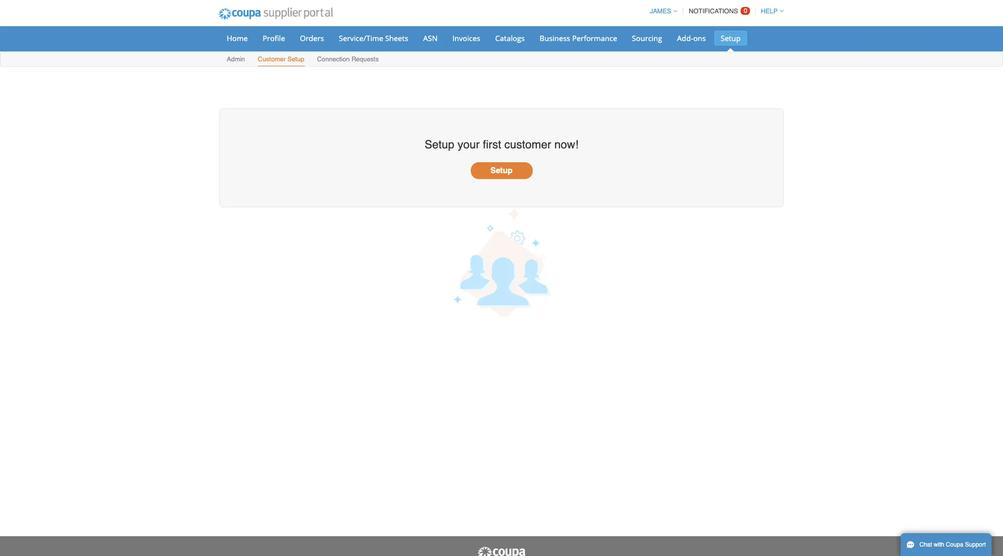 Task type: vqa. For each thing, say whether or not it's contained in the screenshot.
Notifications 0
yes



Task type: locate. For each thing, give the bounding box(es) containing it.
1 vertical spatial coupa supplier portal image
[[477, 547, 526, 557]]

setup down setup your first customer now!
[[491, 167, 513, 175]]

business performance link
[[533, 31, 624, 46]]

setup down notifications 0
[[721, 33, 741, 43]]

navigation
[[645, 1, 784, 21]]

performance
[[572, 33, 617, 43]]

your
[[458, 138, 480, 151]]

setup your first customer now!
[[425, 138, 578, 151]]

coupa supplier portal image
[[212, 1, 340, 26], [477, 547, 526, 557]]

setup
[[721, 33, 741, 43], [288, 55, 304, 63], [425, 138, 454, 151], [491, 167, 513, 175]]

navigation containing notifications 0
[[645, 1, 784, 21]]

first
[[483, 138, 501, 151]]

business performance
[[540, 33, 617, 43]]

support
[[965, 542, 986, 549]]

notifications 0
[[689, 7, 747, 15]]

chat with coupa support
[[920, 542, 986, 549]]

home link
[[220, 31, 254, 46]]

catalogs link
[[489, 31, 531, 46]]

add-ons link
[[671, 31, 712, 46]]

customer
[[258, 55, 286, 63]]

connection requests
[[317, 55, 379, 63]]

connection
[[317, 55, 350, 63]]

1 horizontal spatial coupa supplier portal image
[[477, 547, 526, 557]]

profile link
[[256, 31, 292, 46]]

setup right the customer
[[288, 55, 304, 63]]

0 vertical spatial coupa supplier portal image
[[212, 1, 340, 26]]

asn
[[423, 33, 438, 43]]

sourcing
[[632, 33, 662, 43]]

catalogs
[[495, 33, 525, 43]]

help
[[761, 7, 778, 15]]

chat
[[920, 542, 932, 549]]

setup left your
[[425, 138, 454, 151]]

invoices
[[452, 33, 480, 43]]

notifications
[[689, 7, 738, 15]]

service/time
[[339, 33, 383, 43]]

now!
[[554, 138, 578, 151]]

requests
[[352, 55, 379, 63]]

add-ons
[[677, 33, 706, 43]]



Task type: describe. For each thing, give the bounding box(es) containing it.
orders link
[[294, 31, 331, 46]]

admin link
[[226, 53, 246, 66]]

add-
[[677, 33, 693, 43]]

james
[[650, 7, 671, 15]]

coupa
[[946, 542, 964, 549]]

0
[[744, 7, 747, 14]]

business
[[540, 33, 570, 43]]

service/time sheets link
[[333, 31, 415, 46]]

sheets
[[385, 33, 408, 43]]

customer
[[504, 138, 551, 151]]

home
[[227, 33, 248, 43]]

service/time sheets
[[339, 33, 408, 43]]

customer setup link
[[257, 53, 305, 66]]

setup button
[[471, 163, 533, 179]]

help link
[[757, 7, 784, 15]]

chat with coupa support button
[[901, 534, 992, 557]]

0 horizontal spatial coupa supplier portal image
[[212, 1, 340, 26]]

connection requests link
[[317, 53, 379, 66]]

orders
[[300, 33, 324, 43]]

setup inside button
[[491, 167, 513, 175]]

setup link
[[714, 31, 747, 46]]

profile
[[263, 33, 285, 43]]

customer setup
[[258, 55, 304, 63]]

with
[[934, 542, 944, 549]]

asn link
[[417, 31, 444, 46]]

james link
[[645, 7, 677, 15]]

ons
[[693, 33, 706, 43]]

sourcing link
[[626, 31, 669, 46]]

admin
[[227, 55, 245, 63]]

invoices link
[[446, 31, 487, 46]]



